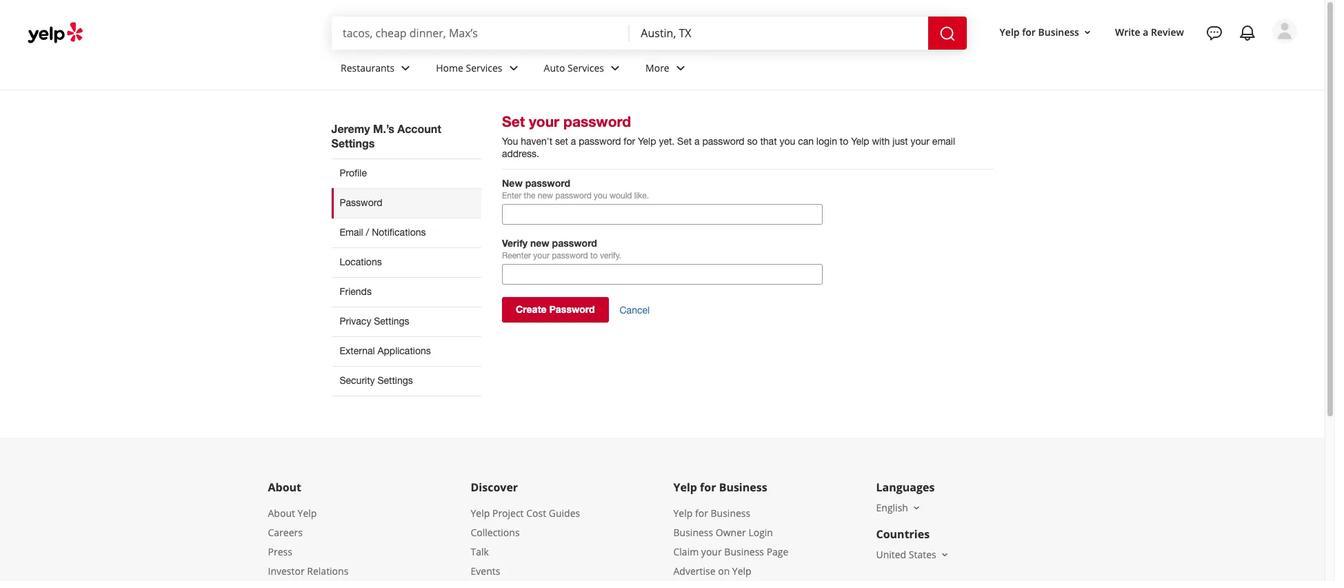 Task type: describe. For each thing, give the bounding box(es) containing it.
password up the
[[526, 177, 571, 189]]

search image
[[939, 25, 956, 42]]

advertise
[[674, 565, 716, 578]]

for inside set your password you haven't set a password for yelp yet. set a password so that you can login to yelp with just your email address.
[[624, 136, 636, 147]]

collections
[[471, 526, 520, 539]]

english
[[877, 502, 909, 515]]

external
[[340, 346, 375, 357]]

business categories element
[[330, 50, 1298, 90]]

to inside verify new password reenter your password to verify.
[[591, 251, 598, 261]]

relations
[[307, 565, 349, 578]]

verify
[[502, 237, 528, 249]]

password link
[[332, 188, 482, 218]]

haven't
[[521, 136, 553, 147]]

new password enter the new password you would like.
[[502, 177, 649, 201]]

email / notifications link
[[332, 218, 482, 248]]

Near text field
[[641, 26, 917, 41]]

password right the
[[556, 191, 592, 201]]

auto services link
[[533, 50, 635, 90]]

auto
[[544, 61, 565, 74]]

yelp up yelp for business link
[[674, 480, 698, 495]]

press
[[268, 546, 292, 559]]

events
[[471, 565, 500, 578]]

yet.
[[659, 136, 675, 147]]

advertise on yelp link
[[674, 565, 752, 578]]

yelp project cost guides link
[[471, 507, 580, 520]]

new inside the new password enter the new password you would like.
[[538, 191, 553, 201]]

24 chevron down v2 image for auto services
[[607, 60, 624, 76]]

guides
[[549, 507, 580, 520]]

set
[[555, 136, 569, 147]]

write a review
[[1116, 25, 1185, 38]]

password right set
[[579, 136, 621, 147]]

1 vertical spatial yelp for business
[[674, 480, 768, 495]]

careers
[[268, 526, 303, 539]]

set your password you haven't set a password for yelp yet. set a password so that you can login to yelp with just your email address.
[[502, 113, 956, 159]]

investor relations link
[[268, 565, 349, 578]]

privacy settings
[[340, 316, 410, 327]]

user actions element
[[989, 17, 1317, 102]]

yelp inside button
[[1000, 25, 1020, 38]]

states
[[909, 548, 937, 562]]

investor
[[268, 565, 305, 578]]

page
[[767, 546, 789, 559]]

services for home services
[[466, 61, 503, 74]]

countries
[[877, 527, 930, 542]]

verify.
[[600, 251, 622, 261]]

password left so
[[703, 136, 745, 147]]

new inside verify new password reenter your password to verify.
[[531, 237, 550, 249]]

write
[[1116, 25, 1141, 38]]

new
[[502, 177, 523, 189]]

for inside button
[[1023, 25, 1036, 38]]

on
[[718, 565, 730, 578]]

enter
[[502, 191, 522, 201]]

applications
[[378, 346, 431, 357]]

the
[[524, 191, 536, 201]]

locations
[[340, 257, 382, 268]]

restaurants
[[341, 61, 395, 74]]

login
[[749, 526, 773, 539]]

yelp for business business owner login claim your business page advertise on yelp
[[674, 507, 789, 578]]

24 chevron down v2 image for more
[[673, 60, 689, 76]]

review
[[1152, 25, 1185, 38]]

notifications
[[372, 227, 426, 238]]

profile link
[[332, 159, 482, 188]]

project
[[493, 507, 524, 520]]

owner
[[716, 526, 746, 539]]

restaurants link
[[330, 50, 425, 90]]

to inside set your password you haven't set a password for yelp yet. set a password so that you can login to yelp with just your email address.
[[840, 136, 849, 147]]

claim your business page link
[[674, 546, 789, 559]]

account
[[398, 122, 442, 135]]

New password password field
[[502, 204, 823, 225]]

/
[[366, 227, 369, 238]]

more
[[646, 61, 670, 74]]

press link
[[268, 546, 292, 559]]

security settings
[[340, 375, 413, 386]]

careers link
[[268, 526, 303, 539]]

16 chevron down v2 image for united states
[[940, 550, 951, 561]]

you inside the new password enter the new password you would like.
[[594, 191, 608, 201]]

you inside set your password you haven't set a password for yelp yet. set a password so that you can login to yelp with just your email address.
[[780, 136, 796, 147]]

services for auto services
[[568, 61, 604, 74]]

login
[[817, 136, 838, 147]]

profile
[[340, 168, 367, 179]]

yelp inside about yelp careers press investor relations
[[298, 507, 317, 520]]

yelp for business link
[[674, 507, 751, 520]]

talk link
[[471, 546, 489, 559]]

2 horizontal spatial a
[[1143, 25, 1149, 38]]

messages image
[[1207, 25, 1223, 41]]

external applications
[[340, 346, 431, 357]]

privacy
[[340, 316, 371, 327]]

security settings link
[[332, 366, 482, 397]]

english button
[[877, 502, 922, 515]]

yelp inside the yelp project cost guides collections talk events
[[471, 507, 490, 520]]

about yelp careers press investor relations
[[268, 507, 349, 578]]

notifications image
[[1240, 25, 1256, 41]]



Task type: vqa. For each thing, say whether or not it's contained in the screenshot.


Task type: locate. For each thing, give the bounding box(es) containing it.
jeremy m.'s account settings
[[332, 122, 442, 150]]

2 vertical spatial settings
[[378, 375, 413, 386]]

1 vertical spatial new
[[531, 237, 550, 249]]

auto services
[[544, 61, 604, 74]]

for inside the yelp for business business owner login claim your business page advertise on yelp
[[695, 507, 709, 520]]

yelp
[[1000, 25, 1020, 38], [638, 136, 657, 147], [852, 136, 870, 147], [674, 480, 698, 495], [298, 507, 317, 520], [471, 507, 490, 520], [674, 507, 693, 520], [733, 565, 752, 578]]

your inside the yelp for business business owner login claim your business page advertise on yelp
[[702, 546, 722, 559]]

create
[[516, 304, 547, 315]]

set
[[502, 113, 525, 130], [678, 136, 692, 147]]

1 horizontal spatial yelp for business
[[1000, 25, 1080, 38]]

1 vertical spatial password
[[550, 304, 595, 315]]

for
[[1023, 25, 1036, 38], [624, 136, 636, 147], [700, 480, 717, 495], [695, 507, 709, 520]]

Verify new password password field
[[502, 264, 823, 285]]

0 horizontal spatial 16 chevron down v2 image
[[940, 550, 951, 561]]

None search field
[[332, 17, 970, 50]]

0 vertical spatial new
[[538, 191, 553, 201]]

yelp right search image
[[1000, 25, 1020, 38]]

none field near
[[641, 26, 917, 41]]

settings down "applications"
[[378, 375, 413, 386]]

new right the
[[538, 191, 553, 201]]

a right write at the right top
[[1143, 25, 1149, 38]]

about
[[268, 480, 302, 495], [268, 507, 295, 520]]

1 horizontal spatial none field
[[641, 26, 917, 41]]

cancel link
[[620, 305, 650, 317]]

you left can
[[780, 136, 796, 147]]

your inside verify new password reenter your password to verify.
[[534, 251, 550, 261]]

your
[[529, 113, 560, 130], [911, 136, 930, 147], [534, 251, 550, 261], [702, 546, 722, 559]]

password up set
[[564, 113, 631, 130]]

your up haven't
[[529, 113, 560, 130]]

password up /
[[340, 197, 383, 208]]

yelp up careers
[[298, 507, 317, 520]]

0 vertical spatial to
[[840, 136, 849, 147]]

united
[[877, 548, 907, 562]]

reenter
[[502, 251, 531, 261]]

1 vertical spatial you
[[594, 191, 608, 201]]

16 chevron down v2 image for yelp for business
[[1083, 27, 1094, 38]]

1 horizontal spatial 16 chevron down v2 image
[[1083, 27, 1094, 38]]

external applications link
[[332, 337, 482, 366]]

2 24 chevron down v2 image from the left
[[673, 60, 689, 76]]

email
[[933, 136, 956, 147]]

1 horizontal spatial password
[[550, 304, 595, 315]]

collections link
[[471, 526, 520, 539]]

set right yet.
[[678, 136, 692, 147]]

0 horizontal spatial you
[[594, 191, 608, 201]]

settings inside jeremy m.'s account settings
[[332, 137, 375, 150]]

0 vertical spatial you
[[780, 136, 796, 147]]

settings up external applications
[[374, 316, 410, 327]]

0 horizontal spatial services
[[466, 61, 503, 74]]

0 horizontal spatial yelp for business
[[674, 480, 768, 495]]

24 chevron down v2 image inside home services link
[[505, 60, 522, 76]]

about up about yelp link
[[268, 480, 302, 495]]

0 horizontal spatial to
[[591, 251, 598, 261]]

yelp left yet.
[[638, 136, 657, 147]]

0 horizontal spatial 24 chevron down v2 image
[[505, 60, 522, 76]]

none field find
[[343, 26, 619, 41]]

services
[[466, 61, 503, 74], [568, 61, 604, 74]]

1 vertical spatial settings
[[374, 316, 410, 327]]

create password button
[[502, 297, 609, 323]]

1 horizontal spatial 24 chevron down v2 image
[[607, 60, 624, 76]]

16 chevron down v2 image
[[911, 503, 922, 514]]

0 horizontal spatial 24 chevron down v2 image
[[398, 60, 414, 76]]

password down the new password enter the new password you would like.
[[552, 237, 597, 249]]

password
[[340, 197, 383, 208], [550, 304, 595, 315]]

16 chevron down v2 image left write at the right top
[[1083, 27, 1094, 38]]

1 vertical spatial set
[[678, 136, 692, 147]]

1 about from the top
[[268, 480, 302, 495]]

0 vertical spatial settings
[[332, 137, 375, 150]]

united states button
[[877, 548, 951, 562]]

friends link
[[332, 277, 482, 307]]

yelp up claim at right
[[674, 507, 693, 520]]

to
[[840, 136, 849, 147], [591, 251, 598, 261]]

yelp for business inside button
[[1000, 25, 1080, 38]]

languages
[[877, 480, 935, 495]]

24 chevron down v2 image inside the restaurants link
[[398, 60, 414, 76]]

cost
[[527, 507, 547, 520]]

home services link
[[425, 50, 533, 90]]

locations link
[[332, 248, 482, 277]]

1 horizontal spatial to
[[840, 136, 849, 147]]

24 chevron down v2 image for restaurants
[[398, 60, 414, 76]]

business owner login link
[[674, 526, 773, 539]]

16 chevron down v2 image inside yelp for business button
[[1083, 27, 1094, 38]]

talk
[[471, 546, 489, 559]]

you left would
[[594, 191, 608, 201]]

your up advertise on yelp link
[[702, 546, 722, 559]]

1 horizontal spatial you
[[780, 136, 796, 147]]

24 chevron down v2 image inside auto services link
[[607, 60, 624, 76]]

cancel
[[620, 305, 650, 316]]

about up careers link
[[268, 507, 295, 520]]

16 chevron down v2 image inside "united states" dropdown button
[[940, 550, 951, 561]]

business inside button
[[1039, 25, 1080, 38]]

1 horizontal spatial a
[[695, 136, 700, 147]]

1 horizontal spatial services
[[568, 61, 604, 74]]

about for about yelp careers press investor relations
[[268, 507, 295, 520]]

united states
[[877, 548, 937, 562]]

can
[[798, 136, 814, 147]]

1 vertical spatial about
[[268, 507, 295, 520]]

home services
[[436, 61, 503, 74]]

home
[[436, 61, 464, 74]]

0 vertical spatial set
[[502, 113, 525, 130]]

your right the just
[[911, 136, 930, 147]]

password inside password link
[[340, 197, 383, 208]]

new
[[538, 191, 553, 201], [531, 237, 550, 249]]

would
[[610, 191, 632, 201]]

more link
[[635, 50, 700, 90]]

verify new password reenter your password to verify.
[[502, 237, 622, 261]]

0 horizontal spatial password
[[340, 197, 383, 208]]

16 chevron down v2 image right states
[[940, 550, 951, 561]]

security
[[340, 375, 375, 386]]

email
[[340, 227, 363, 238]]

so
[[748, 136, 758, 147]]

0 horizontal spatial a
[[571, 136, 576, 147]]

none field up home services
[[343, 26, 619, 41]]

services right auto
[[568, 61, 604, 74]]

a right set
[[571, 136, 576, 147]]

jeremy m. image
[[1273, 19, 1298, 43]]

new right verify
[[531, 237, 550, 249]]

to right login
[[840, 136, 849, 147]]

0 vertical spatial 16 chevron down v2 image
[[1083, 27, 1094, 38]]

write a review link
[[1110, 20, 1190, 45]]

email / notifications
[[340, 227, 426, 238]]

password left verify.
[[552, 251, 588, 261]]

m.'s
[[373, 122, 394, 135]]

Find text field
[[343, 26, 619, 41]]

1 services from the left
[[466, 61, 503, 74]]

settings
[[332, 137, 375, 150], [374, 316, 410, 327], [378, 375, 413, 386]]

you
[[502, 136, 518, 147]]

0 horizontal spatial none field
[[343, 26, 619, 41]]

yelp up collections link at bottom
[[471, 507, 490, 520]]

24 chevron down v2 image
[[398, 60, 414, 76], [607, 60, 624, 76]]

24 chevron down v2 image
[[505, 60, 522, 76], [673, 60, 689, 76]]

to left verify.
[[591, 251, 598, 261]]

about for about
[[268, 480, 302, 495]]

1 vertical spatial to
[[591, 251, 598, 261]]

24 chevron down v2 image left auto
[[505, 60, 522, 76]]

settings for security
[[378, 375, 413, 386]]

0 horizontal spatial set
[[502, 113, 525, 130]]

services right home
[[466, 61, 503, 74]]

claim
[[674, 546, 699, 559]]

24 chevron down v2 image for home services
[[505, 60, 522, 76]]

24 chevron down v2 image right restaurants
[[398, 60, 414, 76]]

about yelp link
[[268, 507, 317, 520]]

none field up business categories element
[[641, 26, 917, 41]]

2 services from the left
[[568, 61, 604, 74]]

discover
[[471, 480, 518, 495]]

about inside about yelp careers press investor relations
[[268, 507, 295, 520]]

0 vertical spatial password
[[340, 197, 383, 208]]

with
[[872, 136, 890, 147]]

1 24 chevron down v2 image from the left
[[398, 60, 414, 76]]

2 24 chevron down v2 image from the left
[[607, 60, 624, 76]]

0 vertical spatial yelp for business
[[1000, 25, 1080, 38]]

24 chevron down v2 image inside more link
[[673, 60, 689, 76]]

2 none field from the left
[[641, 26, 917, 41]]

set up you
[[502, 113, 525, 130]]

a
[[1143, 25, 1149, 38], [571, 136, 576, 147], [695, 136, 700, 147]]

settings for privacy
[[374, 316, 410, 327]]

1 none field from the left
[[343, 26, 619, 41]]

a right yet.
[[695, 136, 700, 147]]

1 horizontal spatial 24 chevron down v2 image
[[673, 60, 689, 76]]

1 horizontal spatial set
[[678, 136, 692, 147]]

16 chevron down v2 image
[[1083, 27, 1094, 38], [940, 550, 951, 561]]

settings down jeremy
[[332, 137, 375, 150]]

password inside create password button
[[550, 304, 595, 315]]

password
[[564, 113, 631, 130], [579, 136, 621, 147], [703, 136, 745, 147], [526, 177, 571, 189], [556, 191, 592, 201], [552, 237, 597, 249], [552, 251, 588, 261]]

password right create
[[550, 304, 595, 315]]

None field
[[343, 26, 619, 41], [641, 26, 917, 41]]

just
[[893, 136, 908, 147]]

that
[[761, 136, 777, 147]]

24 chevron down v2 image right more
[[673, 60, 689, 76]]

your right reenter
[[534, 251, 550, 261]]

yelp left with
[[852, 136, 870, 147]]

like.
[[635, 191, 649, 201]]

you
[[780, 136, 796, 147], [594, 191, 608, 201]]

24 chevron down v2 image right auto services
[[607, 60, 624, 76]]

yelp for business
[[1000, 25, 1080, 38], [674, 480, 768, 495]]

yelp project cost guides collections talk events
[[471, 507, 580, 578]]

privacy settings link
[[332, 307, 482, 337]]

yelp right on
[[733, 565, 752, 578]]

2 about from the top
[[268, 507, 295, 520]]

friends
[[340, 286, 372, 297]]

0 vertical spatial about
[[268, 480, 302, 495]]

1 24 chevron down v2 image from the left
[[505, 60, 522, 76]]

yelp for business button
[[995, 20, 1099, 45]]

events link
[[471, 565, 500, 578]]

1 vertical spatial 16 chevron down v2 image
[[940, 550, 951, 561]]

create password
[[516, 304, 595, 315]]



